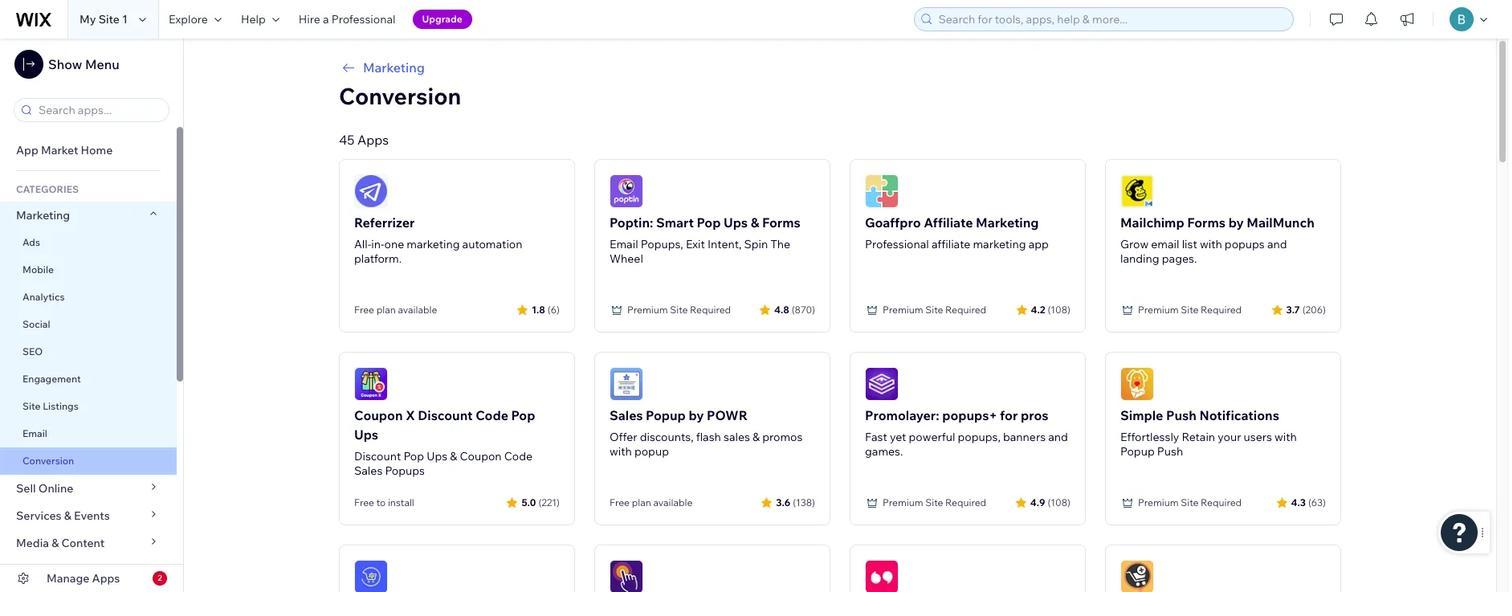 Task type: locate. For each thing, give the bounding box(es) containing it.
available for powr
[[654, 497, 693, 509]]

free down platform.
[[354, 304, 374, 316]]

1
[[122, 12, 128, 27]]

free to install
[[354, 497, 414, 509]]

appsell - upsell & cross sell logo image
[[1121, 560, 1155, 592]]

premium site required down affiliate
[[883, 304, 987, 316]]

premium up 'promolayer: popups+ for pros logo'
[[883, 304, 924, 316]]

1 horizontal spatial apps
[[358, 132, 389, 148]]

marketing
[[363, 59, 425, 76], [16, 208, 70, 223], [976, 215, 1039, 231]]

required down popups,
[[946, 497, 987, 509]]

ups up intent,
[[724, 215, 748, 231]]

0 vertical spatial push
[[1167, 407, 1197, 423]]

1 vertical spatial discount
[[354, 449, 401, 464]]

market
[[41, 143, 78, 157]]

services & events link
[[0, 502, 177, 530]]

required down affiliate
[[946, 304, 987, 316]]

apps inside sidebar element
[[92, 571, 120, 586]]

in-
[[371, 237, 384, 251]]

site left '1'
[[99, 12, 120, 27]]

marketing link inside sidebar element
[[0, 202, 177, 229]]

popup
[[646, 407, 686, 423], [1121, 444, 1155, 459]]

site down pages.
[[1181, 304, 1199, 316]]

plan
[[377, 304, 396, 316], [632, 497, 651, 509]]

1 horizontal spatial popup
[[1121, 444, 1155, 459]]

1 vertical spatial marketing link
[[0, 202, 177, 229]]

1 marketing from the left
[[407, 237, 460, 251]]

ads
[[22, 236, 40, 248]]

popify sales popup & discounts logo image
[[610, 560, 644, 592]]

1 horizontal spatial ups
[[427, 449, 448, 464]]

0 horizontal spatial plan
[[377, 304, 396, 316]]

online
[[38, 481, 73, 496]]

offer
[[610, 430, 638, 444]]

premium site required for retain
[[1139, 497, 1242, 509]]

with inside simple push notifications effortlessly retain your users with popup push
[[1275, 430, 1297, 444]]

professional inside the goaffpro affiliate marketing professional affiliate marketing app
[[865, 237, 930, 251]]

0 horizontal spatial apps
[[92, 571, 120, 586]]

intent,
[[708, 237, 742, 251]]

0 vertical spatial popup
[[646, 407, 686, 423]]

by inside mailchimp forms by mailmunch grow email list with popups and landing pages.
[[1229, 215, 1244, 231]]

premium site required down exit
[[628, 304, 731, 316]]

(138)
[[793, 496, 816, 508]]

with inside sales popup by powr offer discounts, flash sales & promos with popup
[[610, 444, 632, 459]]

premium for &
[[628, 304, 668, 316]]

1 vertical spatial free plan available
[[610, 497, 693, 509]]

0 vertical spatial coupon
[[354, 407, 403, 423]]

site down powerful at the right bottom
[[926, 497, 944, 509]]

1 vertical spatial ups
[[354, 427, 378, 443]]

discount right x
[[418, 407, 473, 423]]

1.8
[[532, 303, 545, 315]]

1 vertical spatial available
[[654, 497, 693, 509]]

yet
[[890, 430, 907, 444]]

(108) right 4.2
[[1048, 303, 1071, 315]]

marketing down categories
[[16, 208, 70, 223]]

0 vertical spatial ups
[[724, 215, 748, 231]]

automation
[[462, 237, 523, 251]]

popup down simple
[[1121, 444, 1155, 459]]

premium site required down powerful at the right bottom
[[883, 497, 987, 509]]

site for promolayer: popups+ for pros
[[926, 497, 944, 509]]

3.7 (206)
[[1287, 303, 1327, 315]]

0 vertical spatial email
[[610, 237, 638, 251]]

(221)
[[539, 496, 560, 508]]

1 horizontal spatial professional
[[865, 237, 930, 251]]

1 vertical spatial popup
[[1121, 444, 1155, 459]]

1 horizontal spatial forms
[[1188, 215, 1226, 231]]

simple push notifications logo image
[[1121, 367, 1155, 401]]

available down platform.
[[398, 304, 437, 316]]

premium down effortlessly
[[1139, 497, 1179, 509]]

1 horizontal spatial available
[[654, 497, 693, 509]]

(108) right 4.9
[[1048, 496, 1071, 508]]

0 horizontal spatial marketing
[[407, 237, 460, 251]]

and inside promolayer: popups+ for pros fast yet powerful popups, banners and games.
[[1049, 430, 1069, 444]]

4.3
[[1292, 496, 1306, 508]]

free plan available for all-
[[354, 304, 437, 316]]

forms inside mailchimp forms by mailmunch grow email list with popups and landing pages.
[[1188, 215, 1226, 231]]

email down site listings
[[22, 427, 47, 440]]

coupon right popups
[[460, 449, 502, 464]]

sales inside sales popup by powr offer discounts, flash sales & promos with popup
[[610, 407, 643, 423]]

premium down games.
[[883, 497, 924, 509]]

required down "your"
[[1201, 497, 1242, 509]]

and
[[1268, 237, 1288, 251], [1049, 430, 1069, 444]]

discounts,
[[640, 430, 694, 444]]

0 vertical spatial discount
[[418, 407, 473, 423]]

listings
[[43, 400, 79, 412]]

site down affiliate
[[926, 304, 944, 316]]

premium site required
[[628, 304, 731, 316], [883, 304, 987, 316], [1139, 304, 1242, 316], [883, 497, 987, 509], [1139, 497, 1242, 509]]

0 horizontal spatial professional
[[332, 12, 396, 27]]

popup inside sales popup by powr offer discounts, flash sales & promos with popup
[[646, 407, 686, 423]]

mailchimp forms by mailmunch grow email list with popups and landing pages.
[[1121, 215, 1315, 266]]

1 vertical spatial by
[[689, 407, 704, 423]]

1 vertical spatial conversion
[[22, 455, 74, 467]]

professional right a
[[332, 12, 396, 27]]

premium site required for grow
[[1139, 304, 1242, 316]]

and down pros
[[1049, 430, 1069, 444]]

site left listings
[[22, 400, 41, 412]]

app
[[16, 143, 38, 157]]

0 vertical spatial conversion
[[339, 82, 461, 110]]

available
[[398, 304, 437, 316], [654, 497, 693, 509]]

services & events
[[16, 509, 110, 523]]

required down intent,
[[690, 304, 731, 316]]

2 vertical spatial ups
[[427, 449, 448, 464]]

0 horizontal spatial pop
[[404, 449, 424, 464]]

coupon x discount code pop ups logo image
[[354, 367, 388, 401]]

conversion inside sidebar element
[[22, 455, 74, 467]]

1 vertical spatial plan
[[632, 497, 651, 509]]

5.0 (221)
[[522, 496, 560, 508]]

push
[[1167, 407, 1197, 423], [1158, 444, 1184, 459]]

social
[[22, 318, 50, 330]]

marketing
[[407, 237, 460, 251], [973, 237, 1026, 251]]

free left to
[[354, 497, 374, 509]]

popups+
[[943, 407, 998, 423]]

cart recovery logo image
[[354, 560, 388, 592]]

1 horizontal spatial free plan available
[[610, 497, 693, 509]]

1 forms from the left
[[763, 215, 801, 231]]

manage
[[47, 571, 90, 586]]

1 (108) from the top
[[1048, 303, 1071, 315]]

apps right manage
[[92, 571, 120, 586]]

install
[[388, 497, 414, 509]]

premium down landing
[[1139, 304, 1179, 316]]

& right media
[[52, 536, 59, 550]]

0 vertical spatial apps
[[358, 132, 389, 148]]

1 vertical spatial and
[[1049, 430, 1069, 444]]

0 horizontal spatial by
[[689, 407, 704, 423]]

the
[[771, 237, 791, 251]]

required down popups
[[1201, 304, 1242, 316]]

premium down wheel
[[628, 304, 668, 316]]

powr
[[707, 407, 748, 423]]

marketing up app
[[976, 215, 1039, 231]]

media
[[16, 536, 49, 550]]

engagement
[[22, 373, 81, 385]]

site for mailchimp forms by mailmunch
[[1181, 304, 1199, 316]]

plan for all-
[[377, 304, 396, 316]]

2 forms from the left
[[1188, 215, 1226, 231]]

0 horizontal spatial forms
[[763, 215, 801, 231]]

my
[[80, 12, 96, 27]]

0 horizontal spatial marketing
[[16, 208, 70, 223]]

seo
[[22, 346, 43, 358]]

conversion up 45 apps
[[339, 82, 461, 110]]

site for goaffpro affiliate marketing
[[926, 304, 944, 316]]

0 vertical spatial marketing link
[[339, 58, 1342, 77]]

marketing right the one
[[407, 237, 460, 251]]

& right sales
[[753, 430, 760, 444]]

pages.
[[1162, 251, 1197, 266]]

Search for tools, apps, help & more... field
[[934, 8, 1289, 31]]

0 vertical spatial (108)
[[1048, 303, 1071, 315]]

1 horizontal spatial conversion
[[339, 82, 461, 110]]

1 horizontal spatial by
[[1229, 215, 1244, 231]]

premium site required down 'retain'
[[1139, 497, 1242, 509]]

marketing down hire a professional
[[363, 59, 425, 76]]

2 horizontal spatial with
[[1275, 430, 1297, 444]]

& up spin
[[751, 215, 760, 231]]

site inside sidebar element
[[22, 400, 41, 412]]

and down the mailmunch
[[1268, 237, 1288, 251]]

& inside poptin: smart pop ups & forms email popups, exit intent, spin the wheel
[[751, 215, 760, 231]]

coupon left x
[[354, 407, 403, 423]]

email link
[[0, 420, 177, 448]]

apps
[[358, 132, 389, 148], [92, 571, 120, 586]]

push down simple
[[1158, 444, 1184, 459]]

with
[[1200, 237, 1223, 251], [1275, 430, 1297, 444], [610, 444, 632, 459]]

sales
[[610, 407, 643, 423], [354, 464, 383, 478]]

1 horizontal spatial with
[[1200, 237, 1223, 251]]

premium site required down pages.
[[1139, 304, 1242, 316]]

(870)
[[792, 303, 816, 315]]

by up flash
[[689, 407, 704, 423]]

1 horizontal spatial sales
[[610, 407, 643, 423]]

0 horizontal spatial conversion
[[22, 455, 74, 467]]

referrizer all-in-one marketing automation platform.
[[354, 215, 523, 266]]

forms up the
[[763, 215, 801, 231]]

1 vertical spatial sales
[[354, 464, 383, 478]]

professional down goaffpro
[[865, 237, 930, 251]]

popup up discounts,
[[646, 407, 686, 423]]

sales inside coupon x discount code pop ups discount pop ups & coupon code sales popups
[[354, 464, 383, 478]]

poptin: smart pop ups & forms email popups, exit intent, spin the wheel
[[610, 215, 801, 266]]

marketing left app
[[973, 237, 1026, 251]]

0 horizontal spatial with
[[610, 444, 632, 459]]

goaffpro
[[865, 215, 921, 231]]

1 horizontal spatial discount
[[418, 407, 473, 423]]

1 vertical spatial (108)
[[1048, 496, 1071, 508]]

email inside poptin: smart pop ups & forms email popups, exit intent, spin the wheel
[[610, 237, 638, 251]]

push up 'retain'
[[1167, 407, 1197, 423]]

conversion up sell online
[[22, 455, 74, 467]]

forms up list
[[1188, 215, 1226, 231]]

sidebar element
[[0, 39, 184, 592]]

plan down platform.
[[377, 304, 396, 316]]

pop inside poptin: smart pop ups & forms email popups, exit intent, spin the wheel
[[697, 215, 721, 231]]

free down offer
[[610, 497, 630, 509]]

0 horizontal spatial available
[[398, 304, 437, 316]]

& right popups
[[450, 449, 457, 464]]

1 vertical spatial apps
[[92, 571, 120, 586]]

0 vertical spatial and
[[1268, 237, 1288, 251]]

popups,
[[641, 237, 684, 251]]

email down poptin: on the left
[[610, 237, 638, 251]]

2 horizontal spatial pop
[[697, 215, 721, 231]]

forms
[[763, 215, 801, 231], [1188, 215, 1226, 231]]

2 horizontal spatial ups
[[724, 215, 748, 231]]

1 horizontal spatial pop
[[511, 407, 536, 423]]

0 horizontal spatial email
[[22, 427, 47, 440]]

site down exit
[[670, 304, 688, 316]]

0 vertical spatial professional
[[332, 12, 396, 27]]

2 marketing from the left
[[973, 237, 1026, 251]]

1 horizontal spatial marketing
[[973, 237, 1026, 251]]

required
[[690, 304, 731, 316], [946, 304, 987, 316], [1201, 304, 1242, 316], [946, 497, 987, 509], [1201, 497, 1242, 509]]

0 horizontal spatial coupon
[[354, 407, 403, 423]]

0 vertical spatial available
[[398, 304, 437, 316]]

manage apps
[[47, 571, 120, 586]]

2 horizontal spatial marketing
[[976, 215, 1039, 231]]

one
[[384, 237, 404, 251]]

2 (108) from the top
[[1048, 496, 1071, 508]]

free plan available
[[354, 304, 437, 316], [610, 497, 693, 509]]

by for popup
[[689, 407, 704, 423]]

by inside sales popup by powr offer discounts, flash sales & promos with popup
[[689, 407, 704, 423]]

plan down popup
[[632, 497, 651, 509]]

forms inside poptin: smart pop ups & forms email popups, exit intent, spin the wheel
[[763, 215, 801, 231]]

1 horizontal spatial marketing
[[363, 59, 425, 76]]

upgrade button
[[413, 10, 472, 29]]

apps right 45
[[358, 132, 389, 148]]

0 horizontal spatial sales
[[354, 464, 383, 478]]

1 horizontal spatial coupon
[[460, 449, 502, 464]]

0 vertical spatial by
[[1229, 215, 1244, 231]]

free for coupon x discount code pop ups
[[354, 497, 374, 509]]

promos
[[763, 430, 803, 444]]

your
[[1218, 430, 1242, 444]]

4.2 (108)
[[1031, 303, 1071, 315]]

notifications
[[1200, 407, 1280, 423]]

premium site required for fast
[[883, 497, 987, 509]]

hire a professional link
[[289, 0, 405, 39]]

sales up to
[[354, 464, 383, 478]]

0 horizontal spatial popup
[[646, 407, 686, 423]]

ups down coupon x discount code pop ups logo
[[354, 427, 378, 443]]

platform.
[[354, 251, 402, 266]]

tolstoy interactive video logo image
[[865, 560, 899, 592]]

0 horizontal spatial and
[[1049, 430, 1069, 444]]

with inside mailchimp forms by mailmunch grow email list with popups and landing pages.
[[1200, 237, 1223, 251]]

effortlessly
[[1121, 430, 1180, 444]]

1 horizontal spatial and
[[1268, 237, 1288, 251]]

and inside mailchimp forms by mailmunch grow email list with popups and landing pages.
[[1268, 237, 1288, 251]]

& left events in the left of the page
[[64, 509, 71, 523]]

0 vertical spatial plan
[[377, 304, 396, 316]]

0 vertical spatial sales
[[610, 407, 643, 423]]

required for yet
[[946, 497, 987, 509]]

marketing inside the goaffpro affiliate marketing professional affiliate marketing app
[[973, 237, 1026, 251]]

1 horizontal spatial email
[[610, 237, 638, 251]]

sell
[[16, 481, 36, 496]]

1 vertical spatial email
[[22, 427, 47, 440]]

landing
[[1121, 251, 1160, 266]]

0 horizontal spatial marketing link
[[0, 202, 177, 229]]

1 vertical spatial professional
[[865, 237, 930, 251]]

1 horizontal spatial plan
[[632, 497, 651, 509]]

0 vertical spatial pop
[[697, 215, 721, 231]]

spin
[[744, 237, 768, 251]]

0 vertical spatial free plan available
[[354, 304, 437, 316]]

with left popup
[[610, 444, 632, 459]]

0 horizontal spatial free plan available
[[354, 304, 437, 316]]

by up popups
[[1229, 215, 1244, 231]]

2
[[158, 573, 162, 583]]

required for email
[[1201, 304, 1242, 316]]

coupon
[[354, 407, 403, 423], [460, 449, 502, 464]]

mobile link
[[0, 256, 177, 284]]

promolayer:
[[865, 407, 940, 423]]

ups right popups
[[427, 449, 448, 464]]

with right list
[[1200, 237, 1223, 251]]

site down 'retain'
[[1181, 497, 1199, 509]]

free plan available down platform.
[[354, 304, 437, 316]]

available down popup
[[654, 497, 693, 509]]

4.8 (870)
[[775, 303, 816, 315]]

45 apps
[[339, 132, 389, 148]]

apps for 45 apps
[[358, 132, 389, 148]]

free plan available down popup
[[610, 497, 693, 509]]

sales up offer
[[610, 407, 643, 423]]

with right users
[[1275, 430, 1297, 444]]

discount up to
[[354, 449, 401, 464]]



Task type: vqa. For each thing, say whether or not it's contained in the screenshot.
topmost Google
no



Task type: describe. For each thing, give the bounding box(es) containing it.
fast
[[865, 430, 888, 444]]

and for mailmunch
[[1268, 237, 1288, 251]]

goaffpro affiliate marketing logo image
[[865, 174, 899, 208]]

seo link
[[0, 338, 177, 366]]

sell online link
[[0, 475, 177, 502]]

3.7
[[1287, 303, 1301, 315]]

affiliate
[[924, 215, 973, 231]]

by for forms
[[1229, 215, 1244, 231]]

(63)
[[1309, 496, 1327, 508]]

hire a professional
[[299, 12, 396, 27]]

retain
[[1182, 430, 1216, 444]]

email
[[1152, 237, 1180, 251]]

x
[[406, 407, 415, 423]]

events
[[74, 509, 110, 523]]

available for one
[[398, 304, 437, 316]]

all-
[[354, 237, 371, 251]]

(206)
[[1303, 303, 1327, 315]]

popup inside simple push notifications effortlessly retain your users with popup push
[[1121, 444, 1155, 459]]

app market home link
[[0, 137, 177, 164]]

sell online
[[16, 481, 73, 496]]

poptin:
[[610, 215, 654, 231]]

popups
[[385, 464, 425, 478]]

marketing inside referrizer all-in-one marketing automation platform.
[[407, 237, 460, 251]]

1 vertical spatial push
[[1158, 444, 1184, 459]]

show
[[48, 56, 82, 72]]

conversion link
[[0, 448, 177, 475]]

promolayer: popups+ for pros fast yet powerful popups, banners and games.
[[865, 407, 1069, 459]]

media & content
[[16, 536, 105, 550]]

(108) for goaffpro affiliate marketing
[[1048, 303, 1071, 315]]

media & content link
[[0, 530, 177, 557]]

services
[[16, 509, 62, 523]]

premium for fast
[[883, 497, 924, 509]]

a
[[323, 12, 329, 27]]

premium for retain
[[1139, 497, 1179, 509]]

referrizer
[[354, 215, 415, 231]]

app
[[1029, 237, 1049, 251]]

free plan available for popup
[[610, 497, 693, 509]]

affiliate
[[932, 237, 971, 251]]

games.
[[865, 444, 903, 459]]

site for poptin: smart pop ups & forms
[[670, 304, 688, 316]]

users
[[1244, 430, 1273, 444]]

0 horizontal spatial discount
[[354, 449, 401, 464]]

sales popup by powr logo image
[[610, 367, 644, 401]]

mailmunch
[[1247, 215, 1315, 231]]

1.8 (6)
[[532, 303, 560, 315]]

site for simple push notifications
[[1181, 497, 1199, 509]]

simple
[[1121, 407, 1164, 423]]

(108) for promolayer: popups+ for pros
[[1048, 496, 1071, 508]]

marketing inside sidebar element
[[16, 208, 70, 223]]

free for sales popup by powr
[[610, 497, 630, 509]]

social link
[[0, 311, 177, 338]]

help button
[[231, 0, 289, 39]]

premium for grow
[[1139, 304, 1179, 316]]

menu
[[85, 56, 119, 72]]

1 horizontal spatial marketing link
[[339, 58, 1342, 77]]

help
[[241, 12, 266, 27]]

grow
[[1121, 237, 1149, 251]]

coupon x discount code pop ups discount pop ups & coupon code sales popups
[[354, 407, 536, 478]]

design elements
[[16, 563, 105, 578]]

design elements link
[[0, 557, 177, 584]]

mailchimp
[[1121, 215, 1185, 231]]

45
[[339, 132, 355, 148]]

and for pros
[[1049, 430, 1069, 444]]

premium for affiliate
[[883, 304, 924, 316]]

site listings link
[[0, 393, 177, 420]]

mailchimp forms by mailmunch logo image
[[1121, 174, 1155, 208]]

simple push notifications effortlessly retain your users with popup push
[[1121, 407, 1297, 459]]

hire
[[299, 12, 320, 27]]

referrizer logo image
[[354, 174, 388, 208]]

0 horizontal spatial ups
[[354, 427, 378, 443]]

0 vertical spatial code
[[476, 407, 509, 423]]

promolayer: popups+ for pros logo image
[[865, 367, 899, 401]]

elements
[[56, 563, 105, 578]]

free for referrizer
[[354, 304, 374, 316]]

home
[[81, 143, 113, 157]]

goaffpro affiliate marketing professional affiliate marketing app
[[865, 215, 1049, 251]]

premium site required for &
[[628, 304, 731, 316]]

upgrade
[[422, 13, 463, 25]]

banners
[[1004, 430, 1046, 444]]

pros
[[1021, 407, 1049, 423]]

smart
[[656, 215, 694, 231]]

(6)
[[548, 303, 560, 315]]

categories
[[16, 183, 79, 195]]

required for forms
[[690, 304, 731, 316]]

required for marketing
[[946, 304, 987, 316]]

show menu button
[[14, 50, 119, 79]]

ups inside poptin: smart pop ups & forms email popups, exit intent, spin the wheel
[[724, 215, 748, 231]]

premium site required for affiliate
[[883, 304, 987, 316]]

sales
[[724, 430, 750, 444]]

4.2
[[1031, 303, 1046, 315]]

4.8
[[775, 303, 790, 315]]

apps for manage apps
[[92, 571, 120, 586]]

& inside coupon x discount code pop ups discount pop ups & coupon code sales popups
[[450, 449, 457, 464]]

email inside sidebar element
[[22, 427, 47, 440]]

site listings
[[22, 400, 79, 412]]

popups,
[[958, 430, 1001, 444]]

required for your
[[1201, 497, 1242, 509]]

app market home
[[16, 143, 113, 157]]

content
[[61, 536, 105, 550]]

3.6
[[776, 496, 791, 508]]

with for by
[[1200, 237, 1223, 251]]

wheel
[[610, 251, 644, 266]]

my site 1
[[80, 12, 128, 27]]

1 vertical spatial code
[[504, 449, 533, 464]]

explore
[[169, 12, 208, 27]]

analytics
[[22, 291, 65, 303]]

marketing inside the goaffpro affiliate marketing professional affiliate marketing app
[[976, 215, 1039, 231]]

1 vertical spatial pop
[[511, 407, 536, 423]]

with for notifications
[[1275, 430, 1297, 444]]

Search apps... field
[[34, 99, 164, 121]]

3.6 (138)
[[776, 496, 816, 508]]

show menu
[[48, 56, 119, 72]]

popup
[[635, 444, 669, 459]]

& inside sales popup by powr offer discounts, flash sales & promos with popup
[[753, 430, 760, 444]]

plan for popup
[[632, 497, 651, 509]]

poptin: smart pop ups & forms logo image
[[610, 174, 644, 208]]

sales popup by powr offer discounts, flash sales & promos with popup
[[610, 407, 803, 459]]

mobile
[[22, 264, 54, 276]]

analytics link
[[0, 284, 177, 311]]

engagement link
[[0, 366, 177, 393]]

2 vertical spatial pop
[[404, 449, 424, 464]]

1 vertical spatial coupon
[[460, 449, 502, 464]]



